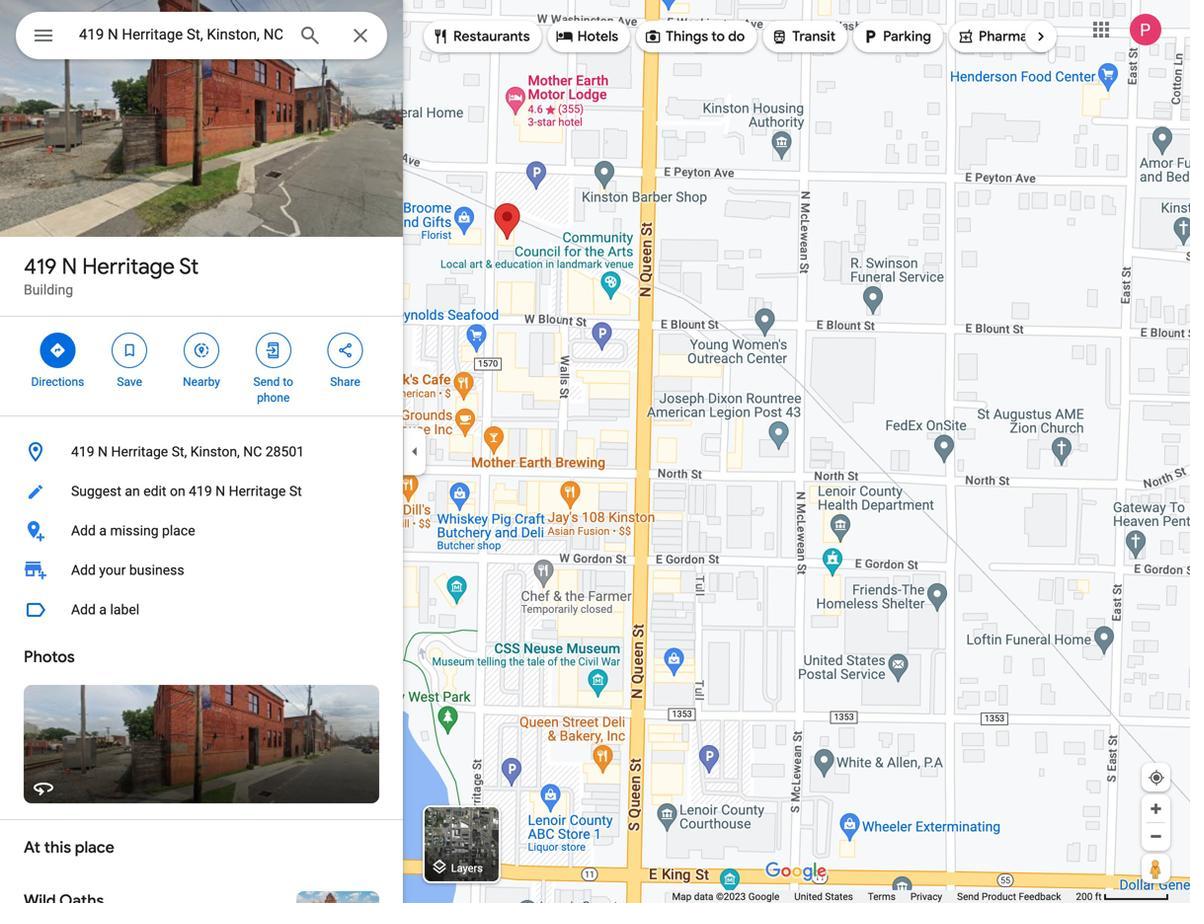 Task type: describe. For each thing, give the bounding box(es) containing it.
united states
[[794, 891, 853, 903]]

 pharmacies
[[957, 26, 1054, 47]]

a for label
[[99, 602, 107, 618]]

missing
[[110, 523, 159, 539]]

 transit
[[771, 26, 836, 47]]

this
[[44, 838, 71, 858]]

200 ft button
[[1076, 891, 1170, 903]]

send product feedback
[[957, 891, 1061, 903]]

ft
[[1095, 891, 1102, 903]]

2 vertical spatial herritage
[[229, 484, 286, 500]]

states
[[825, 891, 853, 903]]

 things to do
[[644, 26, 745, 47]]

data
[[694, 891, 714, 903]]

map data ©2023 google
[[672, 891, 780, 903]]

zoom in image
[[1149, 802, 1164, 817]]

google maps element
[[0, 0, 1190, 904]]

add for add your business
[[71, 563, 96, 579]]

419 n herritage st, kinston, nc 28501 button
[[0, 433, 403, 472]]

zoom out image
[[1149, 830, 1164, 845]]

send for send to phone
[[253, 375, 280, 389]]

none field inside 419 n herritage st, kinston, nc 28501 field
[[79, 23, 283, 46]]

419 N Herritage St, Kinston, NC 28501 field
[[16, 12, 387, 59]]

layers
[[451, 863, 483, 875]]

200
[[1076, 891, 1093, 903]]

things
[[666, 28, 708, 45]]

add a missing place button
[[0, 512, 403, 551]]

terms
[[868, 891, 896, 903]]

419 n herritage st building
[[24, 253, 199, 298]]

share
[[330, 375, 360, 389]]

419 n herritage st main content
[[0, 0, 403, 904]]

on
[[170, 484, 185, 500]]

419 for st
[[24, 253, 57, 281]]

pharmacies
[[979, 28, 1054, 45]]

google
[[748, 891, 780, 903]]

n for st,
[[98, 444, 108, 460]]

available search options for this area region
[[409, 13, 1149, 60]]

kinston,
[[190, 444, 240, 460]]

add your business link
[[0, 551, 403, 591]]

1 vertical spatial place
[[75, 838, 114, 858]]

edit
[[143, 484, 166, 500]]

hotels
[[578, 28, 618, 45]]

n for st
[[62, 253, 77, 281]]

google account: payton hansen  
(payton.hansen@adept.ai) image
[[1130, 14, 1162, 46]]

add a label button
[[0, 591, 403, 630]]

suggest
[[71, 484, 121, 500]]

parking
[[883, 28, 931, 45]]

st inside button
[[289, 484, 302, 500]]

an
[[125, 484, 140, 500]]

terms button
[[868, 891, 896, 904]]

united
[[794, 891, 823, 903]]

footer inside the google maps element
[[672, 891, 1076, 904]]


[[49, 340, 67, 362]]

send to phone
[[253, 375, 293, 405]]

collapse side panel image
[[404, 441, 426, 463]]

map
[[672, 891, 692, 903]]



Task type: locate. For each thing, give the bounding box(es) containing it.
actions for 419 n herritage st region
[[0, 317, 403, 416]]

send for send product feedback
[[957, 891, 979, 903]]

419 right on
[[189, 484, 212, 500]]

 restaurants
[[432, 26, 530, 47]]

show your location image
[[1148, 769, 1166, 787]]

add down suggest
[[71, 523, 96, 539]]

0 vertical spatial place
[[162, 523, 195, 539]]

st,
[[172, 444, 187, 460]]


[[121, 340, 138, 362]]

1 vertical spatial add
[[71, 563, 96, 579]]

to up phone
[[283, 375, 293, 389]]

 button
[[16, 12, 71, 63]]

phone
[[257, 391, 290, 405]]

label
[[110, 602, 139, 618]]

2 add from the top
[[71, 563, 96, 579]]

©2023
[[716, 891, 746, 903]]

 hotels
[[556, 26, 618, 47]]

 parking
[[861, 26, 931, 47]]


[[32, 21, 55, 50]]

nc
[[243, 444, 262, 460]]

n up building
[[62, 253, 77, 281]]

place right this
[[75, 838, 114, 858]]

1 horizontal spatial st
[[289, 484, 302, 500]]

n down the kinston,
[[216, 484, 225, 500]]

next page image
[[1032, 28, 1050, 45]]

2 vertical spatial n
[[216, 484, 225, 500]]


[[957, 26, 975, 47]]

send left product
[[957, 891, 979, 903]]


[[771, 26, 789, 47]]

0 horizontal spatial to
[[283, 375, 293, 389]]

business
[[129, 563, 184, 579]]

feedback
[[1019, 891, 1061, 903]]

2 vertical spatial 419
[[189, 484, 212, 500]]

to inside send to phone
[[283, 375, 293, 389]]

1 vertical spatial n
[[98, 444, 108, 460]]

add your business
[[71, 563, 184, 579]]

suggest an edit on 419 n herritage st button
[[0, 472, 403, 512]]

directions
[[31, 375, 84, 389]]

1 horizontal spatial n
[[98, 444, 108, 460]]

n up suggest
[[98, 444, 108, 460]]

0 vertical spatial 419
[[24, 253, 57, 281]]

nearby
[[183, 375, 220, 389]]

add a label
[[71, 602, 139, 618]]


[[556, 26, 574, 47]]

herritage down nc
[[229, 484, 286, 500]]

2 horizontal spatial 419
[[189, 484, 212, 500]]

3 add from the top
[[71, 602, 96, 618]]

0 horizontal spatial st
[[179, 253, 199, 281]]


[[193, 340, 210, 362]]

herritage
[[82, 253, 175, 281], [111, 444, 168, 460], [229, 484, 286, 500]]

add a missing place
[[71, 523, 195, 539]]

send inside send to phone
[[253, 375, 280, 389]]

419 up building
[[24, 253, 57, 281]]

save
[[117, 375, 142, 389]]

place down on
[[162, 523, 195, 539]]

herritage left st, at the left of page
[[111, 444, 168, 460]]

0 vertical spatial send
[[253, 375, 280, 389]]

None field
[[79, 23, 283, 46]]

1 horizontal spatial 419
[[71, 444, 94, 460]]


[[861, 26, 879, 47]]

0 vertical spatial add
[[71, 523, 96, 539]]

to left do
[[712, 28, 725, 45]]

 search field
[[16, 12, 387, 63]]

0 vertical spatial n
[[62, 253, 77, 281]]

add for add a label
[[71, 602, 96, 618]]

2 horizontal spatial n
[[216, 484, 225, 500]]

200 ft
[[1076, 891, 1102, 903]]

to inside  things to do
[[712, 28, 725, 45]]


[[265, 340, 282, 362]]

1 add from the top
[[71, 523, 96, 539]]

st down 28501
[[289, 484, 302, 500]]

0 horizontal spatial place
[[75, 838, 114, 858]]

a
[[99, 523, 107, 539], [99, 602, 107, 618]]

1 a from the top
[[99, 523, 107, 539]]

privacy
[[911, 891, 942, 903]]

419 inside 419 n herritage st building
[[24, 253, 57, 281]]

transit
[[792, 28, 836, 45]]

2 a from the top
[[99, 602, 107, 618]]

at this place
[[24, 838, 114, 858]]

st inside 419 n herritage st building
[[179, 253, 199, 281]]

herritage up  on the top left of the page
[[82, 253, 175, 281]]

1 vertical spatial 419
[[71, 444, 94, 460]]

add for add a missing place
[[71, 523, 96, 539]]

419 up suggest
[[71, 444, 94, 460]]

0 vertical spatial a
[[99, 523, 107, 539]]

privacy button
[[911, 891, 942, 904]]

footer containing map data ©2023 google
[[672, 891, 1076, 904]]

send up phone
[[253, 375, 280, 389]]

n inside 419 n herritage st building
[[62, 253, 77, 281]]

1 vertical spatial send
[[957, 891, 979, 903]]

1 vertical spatial herritage
[[111, 444, 168, 460]]

1 vertical spatial a
[[99, 602, 107, 618]]

st up 
[[179, 253, 199, 281]]

1 vertical spatial to
[[283, 375, 293, 389]]

0 horizontal spatial send
[[253, 375, 280, 389]]

to
[[712, 28, 725, 45], [283, 375, 293, 389]]

2 vertical spatial add
[[71, 602, 96, 618]]

add
[[71, 523, 96, 539], [71, 563, 96, 579], [71, 602, 96, 618]]


[[432, 26, 449, 47]]

0 horizontal spatial 419
[[24, 253, 57, 281]]


[[336, 340, 354, 362]]

add left label
[[71, 602, 96, 618]]

0 vertical spatial to
[[712, 28, 725, 45]]

0 horizontal spatial n
[[62, 253, 77, 281]]

st
[[179, 253, 199, 281], [289, 484, 302, 500]]

419 n herritage st, kinston, nc 28501
[[71, 444, 304, 460]]

add left the your
[[71, 563, 96, 579]]

send inside button
[[957, 891, 979, 903]]

your
[[99, 563, 126, 579]]

product
[[982, 891, 1016, 903]]

restaurants
[[453, 28, 530, 45]]

herritage for st,
[[111, 444, 168, 460]]


[[644, 26, 662, 47]]

1 horizontal spatial send
[[957, 891, 979, 903]]

at
[[24, 838, 40, 858]]

send
[[253, 375, 280, 389], [957, 891, 979, 903]]

419 for st,
[[71, 444, 94, 460]]

building
[[24, 282, 73, 298]]

send product feedback button
[[957, 891, 1061, 904]]

a left missing
[[99, 523, 107, 539]]

herritage inside 419 n herritage st building
[[82, 253, 175, 281]]

419
[[24, 253, 57, 281], [71, 444, 94, 460], [189, 484, 212, 500]]

footer
[[672, 891, 1076, 904]]

united states button
[[794, 891, 853, 904]]

a for missing
[[99, 523, 107, 539]]

herritage for st
[[82, 253, 175, 281]]

place inside button
[[162, 523, 195, 539]]

n
[[62, 253, 77, 281], [98, 444, 108, 460], [216, 484, 225, 500]]

1 horizontal spatial to
[[712, 28, 725, 45]]

28501
[[266, 444, 304, 460]]

0 vertical spatial st
[[179, 253, 199, 281]]

0 vertical spatial herritage
[[82, 253, 175, 281]]

do
[[728, 28, 745, 45]]

1 horizontal spatial place
[[162, 523, 195, 539]]

a left label
[[99, 602, 107, 618]]

place
[[162, 523, 195, 539], [75, 838, 114, 858]]

show street view coverage image
[[1142, 854, 1171, 884]]

1 vertical spatial st
[[289, 484, 302, 500]]

photos
[[24, 647, 75, 668]]

suggest an edit on 419 n herritage st
[[71, 484, 302, 500]]



Task type: vqa. For each thing, say whether or not it's contained in the screenshot.
N to the middle
yes



